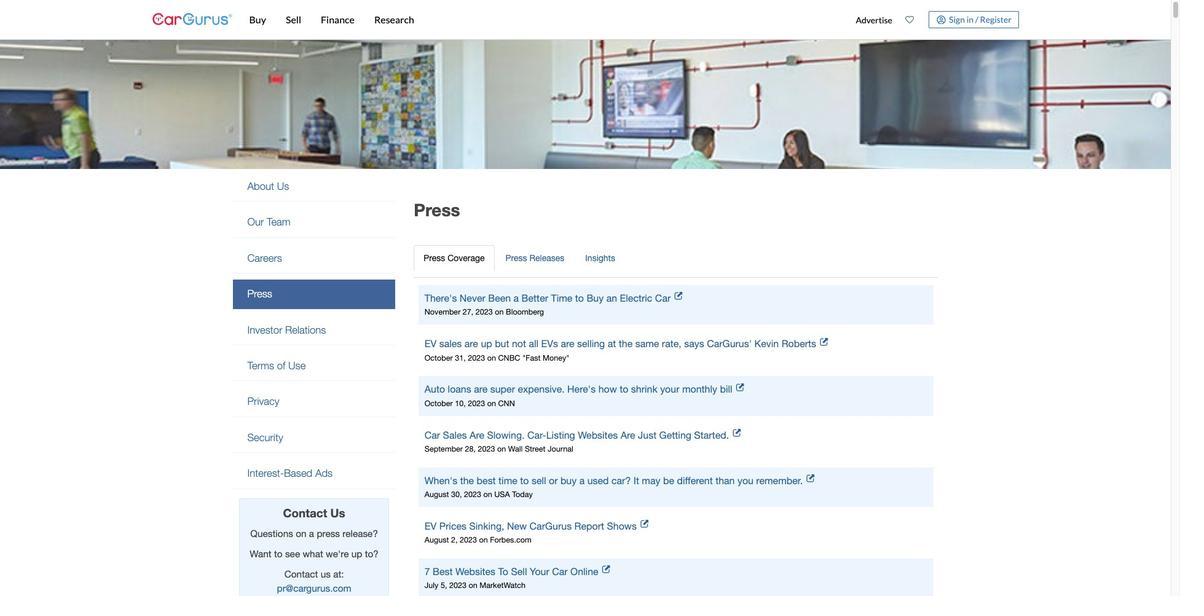 Task type: describe. For each thing, give the bounding box(es) containing it.
to
[[498, 566, 508, 577]]

august for ev
[[425, 536, 449, 545]]

security
[[247, 431, 283, 444]]

1 horizontal spatial car
[[552, 566, 568, 577]]

relations
[[285, 324, 326, 336]]

user icon image
[[937, 15, 946, 24]]

street
[[525, 444, 546, 454]]

cargurus logo homepage link image
[[152, 2, 232, 37]]

2023 for never
[[476, 308, 493, 317]]

investor
[[247, 324, 282, 336]]

terms of use
[[247, 360, 306, 372]]

sign in / register link
[[929, 11, 1019, 28]]

there's never been a better time to buy an electric car link
[[425, 291, 927, 305]]

are for but
[[465, 338, 478, 349]]

getting
[[659, 429, 692, 441]]

prices
[[439, 521, 467, 532]]

press up press coverage link
[[414, 200, 460, 220]]

sell button
[[276, 0, 311, 39]]

interest-
[[247, 467, 284, 480]]

1 vertical spatial car
[[425, 429, 440, 441]]

our team
[[247, 216, 291, 228]]

there's
[[425, 293, 457, 304]]

or
[[549, 475, 558, 486]]

sign
[[949, 14, 965, 24]]

in
[[967, 14, 974, 24]]

0 horizontal spatial up
[[351, 548, 362, 559]]

journal
[[548, 444, 573, 454]]

7
[[425, 566, 430, 577]]

press releases
[[506, 253, 564, 263]]

/
[[975, 14, 979, 24]]

ev prices sinking, new cargurus report shows link
[[425, 519, 927, 533]]

press for press releases
[[506, 253, 527, 263]]

usa
[[494, 490, 510, 499]]

about us link
[[233, 172, 395, 201]]

websites inside car sales are slowing. car-listing websites are just getting started. link
[[578, 429, 618, 441]]

to up the today
[[520, 475, 529, 486]]

press coverage
[[424, 253, 485, 263]]

saved cars image
[[905, 15, 914, 24]]

your
[[660, 384, 680, 395]]

coverage
[[448, 253, 485, 263]]

a inside when's the best time to sell or buy a used car? it may be different than you remember. link
[[579, 475, 585, 486]]

us for about us
[[277, 180, 289, 192]]

july 5, 2023 on marketwatch
[[425, 581, 526, 590]]

are right the evs
[[561, 338, 575, 349]]

28,
[[465, 444, 476, 454]]

2023 for the
[[464, 490, 481, 499]]

privacy link
[[233, 388, 395, 417]]

october for auto
[[425, 399, 453, 408]]

ev for ev prices sinking, new cargurus report shows
[[425, 521, 437, 532]]

research button
[[365, 0, 424, 39]]

2023 for loans
[[468, 399, 485, 408]]

0 vertical spatial car
[[655, 293, 671, 304]]

advertise
[[856, 14, 893, 25]]

us
[[321, 569, 331, 580]]

but
[[495, 338, 509, 349]]

register
[[980, 14, 1012, 24]]

selling
[[577, 338, 605, 349]]

loans
[[448, 384, 471, 395]]

expensive.
[[518, 384, 565, 395]]

be
[[663, 475, 674, 486]]

august for when's
[[425, 490, 449, 499]]

shrink
[[631, 384, 658, 395]]

report
[[575, 521, 604, 532]]

listing
[[546, 429, 575, 441]]

contact us at: pr@cargurus.com
[[277, 569, 351, 594]]

websites inside 7 best websites to sell your car online link
[[456, 566, 496, 577]]

been
[[488, 293, 511, 304]]

wall
[[508, 444, 523, 454]]

team
[[267, 216, 291, 228]]

you
[[738, 475, 754, 486]]

time
[[551, 293, 573, 304]]

cnbc
[[498, 353, 520, 362]]

press coverage link
[[414, 245, 495, 271]]

see
[[285, 548, 300, 559]]

august 30, 2023 on usa today
[[425, 490, 533, 499]]

1 horizontal spatial up
[[481, 338, 492, 349]]

on for the
[[483, 490, 492, 499]]

cargurus
[[530, 521, 572, 532]]

car?
[[612, 475, 631, 486]]

sell inside dropdown button
[[286, 14, 301, 25]]

kevin
[[755, 338, 779, 349]]

ev for ev sales are up but not all evs are selling at the same rate, says cargurus' kevin roberts
[[425, 338, 437, 349]]

releases
[[530, 253, 564, 263]]

when's the best time to sell or buy a used car? it may be different than you remember.
[[425, 475, 803, 486]]

september 28, 2023 on wall street journal
[[425, 444, 573, 454]]

all
[[529, 338, 539, 349]]

slowing.
[[487, 429, 525, 441]]

there's never been a better time to buy an electric car
[[425, 293, 671, 304]]

questions on a press release?
[[250, 528, 378, 539]]

terms
[[247, 360, 274, 372]]

bill
[[720, 384, 732, 395]]

press for the press link
[[247, 288, 272, 300]]

marketwatch
[[480, 581, 526, 590]]

finance button
[[311, 0, 365, 39]]

monthly
[[682, 384, 717, 395]]

interest-based ads link
[[233, 459, 395, 488]]

may
[[642, 475, 661, 486]]

how
[[599, 384, 617, 395]]

time
[[499, 475, 518, 486]]

october for ev
[[425, 353, 453, 362]]

on for sales
[[497, 444, 506, 454]]

careers link
[[233, 244, 395, 273]]

online
[[571, 566, 599, 577]]

november
[[425, 308, 461, 317]]

car sales are slowing. car-listing websites are just getting started. link
[[425, 428, 927, 442]]

are for expensive.
[[474, 384, 488, 395]]

cnn
[[498, 399, 515, 408]]

remember.
[[756, 475, 803, 486]]

not
[[512, 338, 526, 349]]



Task type: locate. For each thing, give the bounding box(es) containing it.
10,
[[455, 399, 466, 408]]

1 horizontal spatial websites
[[578, 429, 618, 441]]

sales
[[443, 429, 467, 441]]

car
[[655, 293, 671, 304], [425, 429, 440, 441], [552, 566, 568, 577]]

finance
[[321, 14, 355, 25]]

press left 'releases' on the left of page
[[506, 253, 527, 263]]

30,
[[451, 490, 462, 499]]

menu containing sign in / register
[[850, 2, 1019, 37]]

to right how
[[620, 384, 629, 395]]

on down best
[[483, 490, 492, 499]]

rate,
[[662, 338, 682, 349]]

1 october from the top
[[425, 353, 453, 362]]

used
[[587, 475, 609, 486]]

of
[[277, 360, 285, 372]]

august left 2,
[[425, 536, 449, 545]]

a up "bloomberg"
[[514, 293, 519, 304]]

press down careers
[[247, 288, 272, 300]]

on left cnn
[[487, 399, 496, 408]]

0 vertical spatial websites
[[578, 429, 618, 441]]

buy
[[249, 14, 266, 25], [587, 293, 604, 304]]

july
[[425, 581, 439, 590]]

release?
[[343, 528, 378, 539]]

menu
[[850, 2, 1019, 37], [233, 172, 395, 489]]

1 ev from the top
[[425, 338, 437, 349]]

press left coverage
[[424, 253, 445, 263]]

your
[[530, 566, 549, 577]]

based
[[284, 467, 312, 480]]

1 vertical spatial ev
[[425, 521, 437, 532]]

us up press
[[330, 507, 345, 520]]

are inside auto loans are super expensive. here's how to shrink your monthly bill link
[[474, 384, 488, 395]]

ev left sales
[[425, 338, 437, 349]]

31,
[[455, 353, 466, 362]]

car right your
[[552, 566, 568, 577]]

1 vertical spatial october
[[425, 399, 453, 408]]

about us
[[247, 180, 289, 192]]

us for contact us
[[330, 507, 345, 520]]

tab list
[[414, 242, 938, 278]]

0 horizontal spatial websites
[[456, 566, 496, 577]]

0 vertical spatial us
[[277, 180, 289, 192]]

2 vertical spatial car
[[552, 566, 568, 577]]

websites up july 5, 2023 on marketwatch
[[456, 566, 496, 577]]

1 vertical spatial buy
[[587, 293, 604, 304]]

car right electric
[[655, 293, 671, 304]]

on right the 5,
[[469, 581, 477, 590]]

1 horizontal spatial the
[[619, 338, 633, 349]]

1 vertical spatial contact
[[284, 569, 318, 580]]

2 horizontal spatial a
[[579, 475, 585, 486]]

2023 for sales
[[468, 353, 485, 362]]

ev left prices
[[425, 521, 437, 532]]

press inside menu
[[247, 288, 272, 300]]

0 vertical spatial sell
[[286, 14, 301, 25]]

the up 30,
[[460, 475, 474, 486]]

auto
[[425, 384, 445, 395]]

car-
[[527, 429, 546, 441]]

insights
[[585, 253, 615, 263]]

ev
[[425, 338, 437, 349], [425, 521, 437, 532]]

forbes.com
[[490, 536, 532, 545]]

up left but
[[481, 338, 492, 349]]

2023 right 28,
[[478, 444, 495, 454]]

0 vertical spatial the
[[619, 338, 633, 349]]

1 vertical spatial a
[[579, 475, 585, 486]]

auto loans are super expensive. here's how to shrink your monthly bill link
[[425, 383, 927, 397]]

an
[[607, 293, 617, 304]]

press inside press coverage link
[[424, 253, 445, 263]]

sell right the to
[[511, 566, 527, 577]]

contact up the pr@cargurus.com link
[[284, 569, 318, 580]]

when's the best time to sell or buy a used car? it may be different than you remember. link
[[425, 474, 927, 488]]

use
[[288, 360, 306, 372]]

october down auto
[[425, 399, 453, 408]]

sales
[[439, 338, 462, 349]]

1 horizontal spatial menu
[[850, 2, 1019, 37]]

on down but
[[487, 353, 496, 362]]

1 horizontal spatial sell
[[511, 566, 527, 577]]

2023 right 30,
[[464, 490, 481, 499]]

on for loans
[[487, 399, 496, 408]]

are up 28,
[[470, 429, 484, 441]]

the right at
[[619, 338, 633, 349]]

on down sinking,
[[479, 536, 488, 545]]

better
[[522, 293, 548, 304]]

1 are from the left
[[470, 429, 484, 441]]

0 horizontal spatial the
[[460, 475, 474, 486]]

2023 right 2,
[[460, 536, 477, 545]]

october 31, 2023 on cnbc "fast money"
[[425, 353, 570, 362]]

"fast
[[523, 353, 541, 362]]

research
[[374, 14, 414, 25]]

1 vertical spatial sell
[[511, 566, 527, 577]]

buy inside dropdown button
[[249, 14, 266, 25]]

0 vertical spatial ev
[[425, 338, 437, 349]]

1 vertical spatial august
[[425, 536, 449, 545]]

sell
[[286, 14, 301, 25], [511, 566, 527, 577]]

0 vertical spatial october
[[425, 353, 453, 362]]

1 vertical spatial menu
[[233, 172, 395, 489]]

1 horizontal spatial a
[[514, 293, 519, 304]]

shows
[[607, 521, 637, 532]]

we're
[[326, 548, 349, 559]]

2 are from the left
[[621, 429, 635, 441]]

electric
[[620, 293, 653, 304]]

2023 right 31,
[[468, 353, 485, 362]]

october 10, 2023 on cnn
[[425, 399, 515, 408]]

advertise link
[[850, 2, 899, 37]]

on for never
[[495, 308, 504, 317]]

contact up questions on a press release?
[[283, 507, 327, 520]]

contact for us
[[284, 569, 318, 580]]

says
[[684, 338, 704, 349]]

car up 'september'
[[425, 429, 440, 441]]

never
[[460, 293, 486, 304]]

0 horizontal spatial car
[[425, 429, 440, 441]]

on
[[495, 308, 504, 317], [487, 353, 496, 362], [487, 399, 496, 408], [497, 444, 506, 454], [483, 490, 492, 499], [296, 528, 307, 539], [479, 536, 488, 545], [469, 581, 477, 590]]

2 vertical spatial a
[[309, 528, 314, 539]]

investor relations link
[[233, 316, 395, 345]]

pr@cargurus.com link
[[277, 583, 351, 594]]

2 horizontal spatial car
[[655, 293, 671, 304]]

different
[[677, 475, 713, 486]]

car sales are slowing. car-listing websites are just getting started.
[[425, 429, 729, 441]]

1 vertical spatial websites
[[456, 566, 496, 577]]

menu bar containing buy
[[232, 0, 850, 39]]

2 october from the top
[[425, 399, 453, 408]]

pr@cargurus.com
[[277, 583, 351, 594]]

us right about
[[277, 180, 289, 192]]

august 2, 2023 on forbes.com
[[425, 536, 532, 545]]

a left press
[[309, 528, 314, 539]]

1 horizontal spatial are
[[621, 429, 635, 441]]

press
[[317, 528, 340, 539]]

0 vertical spatial contact
[[283, 507, 327, 520]]

1 horizontal spatial us
[[330, 507, 345, 520]]

a right buy
[[579, 475, 585, 486]]

money"
[[543, 353, 570, 362]]

contact inside contact us at: pr@cargurus.com
[[284, 569, 318, 580]]

1 horizontal spatial buy
[[587, 293, 604, 304]]

up
[[481, 338, 492, 349], [351, 548, 362, 559]]

on up see
[[296, 528, 307, 539]]

october down sales
[[425, 353, 453, 362]]

super
[[490, 384, 515, 395]]

5,
[[441, 581, 447, 590]]

2023 right the 5,
[[449, 581, 467, 590]]

the
[[619, 338, 633, 349], [460, 475, 474, 486]]

up left to?
[[351, 548, 362, 559]]

0 vertical spatial up
[[481, 338, 492, 349]]

2023 right 27,
[[476, 308, 493, 317]]

buy left "an"
[[587, 293, 604, 304]]

1 vertical spatial the
[[460, 475, 474, 486]]

august
[[425, 490, 449, 499], [425, 536, 449, 545]]

insights link
[[576, 245, 625, 271]]

2 ev from the top
[[425, 521, 437, 532]]

august down when's
[[425, 490, 449, 499]]

2,
[[451, 536, 458, 545]]

auto loans are super expensive. here's how to shrink your monthly bill
[[425, 384, 732, 395]]

interest-based ads
[[247, 467, 333, 480]]

questions
[[250, 528, 293, 539]]

started.
[[694, 429, 729, 441]]

are left just
[[621, 429, 635, 441]]

0 vertical spatial menu
[[850, 2, 1019, 37]]

are up october 10, 2023 on cnn
[[474, 384, 488, 395]]

sign in / register
[[949, 14, 1012, 24]]

2023 right 10,
[[468, 399, 485, 408]]

on for best
[[469, 581, 477, 590]]

menu bar
[[232, 0, 850, 39]]

on down been
[[495, 308, 504, 317]]

websites right listing
[[578, 429, 618, 441]]

to right time
[[575, 293, 584, 304]]

0 horizontal spatial us
[[277, 180, 289, 192]]

press inside press releases link
[[506, 253, 527, 263]]

2023 for prices
[[460, 536, 477, 545]]

1 august from the top
[[425, 490, 449, 499]]

to left see
[[274, 548, 283, 559]]

0 vertical spatial buy
[[249, 14, 266, 25]]

press link
[[233, 280, 395, 309]]

0 horizontal spatial menu
[[233, 172, 395, 489]]

tab list containing press coverage
[[414, 242, 938, 278]]

us inside about us link
[[277, 180, 289, 192]]

2023 for sales
[[478, 444, 495, 454]]

buy left sell dropdown button on the top of page
[[249, 14, 266, 25]]

0 horizontal spatial are
[[470, 429, 484, 441]]

bloomberg
[[506, 308, 544, 317]]

on for prices
[[479, 536, 488, 545]]

ev sales are up but not all evs are selling at the same rate, says cargurus' kevin roberts link
[[425, 337, 927, 351]]

0 vertical spatial a
[[514, 293, 519, 304]]

a
[[514, 293, 519, 304], [579, 475, 585, 486], [309, 528, 314, 539]]

0 horizontal spatial sell
[[286, 14, 301, 25]]

to
[[575, 293, 584, 304], [620, 384, 629, 395], [520, 475, 529, 486], [274, 548, 283, 559]]

privacy
[[247, 396, 279, 408]]

cargurus logo homepage link link
[[152, 2, 232, 37]]

2023 for best
[[449, 581, 467, 590]]

1 vertical spatial up
[[351, 548, 362, 559]]

are up 31,
[[465, 338, 478, 349]]

sell right buy dropdown button
[[286, 14, 301, 25]]

on for sales
[[487, 353, 496, 362]]

today
[[512, 490, 533, 499]]

sell
[[532, 475, 546, 486]]

than
[[716, 475, 735, 486]]

press for press coverage
[[424, 253, 445, 263]]

0 horizontal spatial a
[[309, 528, 314, 539]]

1 vertical spatial us
[[330, 507, 345, 520]]

7 best websites to sell your car online link
[[425, 565, 927, 579]]

0 horizontal spatial buy
[[249, 14, 266, 25]]

september
[[425, 444, 463, 454]]

on left wall
[[497, 444, 506, 454]]

menu containing about us
[[233, 172, 395, 489]]

0 vertical spatial august
[[425, 490, 449, 499]]

ads
[[315, 467, 333, 480]]

a inside there's never been a better time to buy an electric car link
[[514, 293, 519, 304]]

contact for us
[[283, 507, 327, 520]]

2 august from the top
[[425, 536, 449, 545]]



Task type: vqa. For each thing, say whether or not it's contained in the screenshot.
search to the top
no



